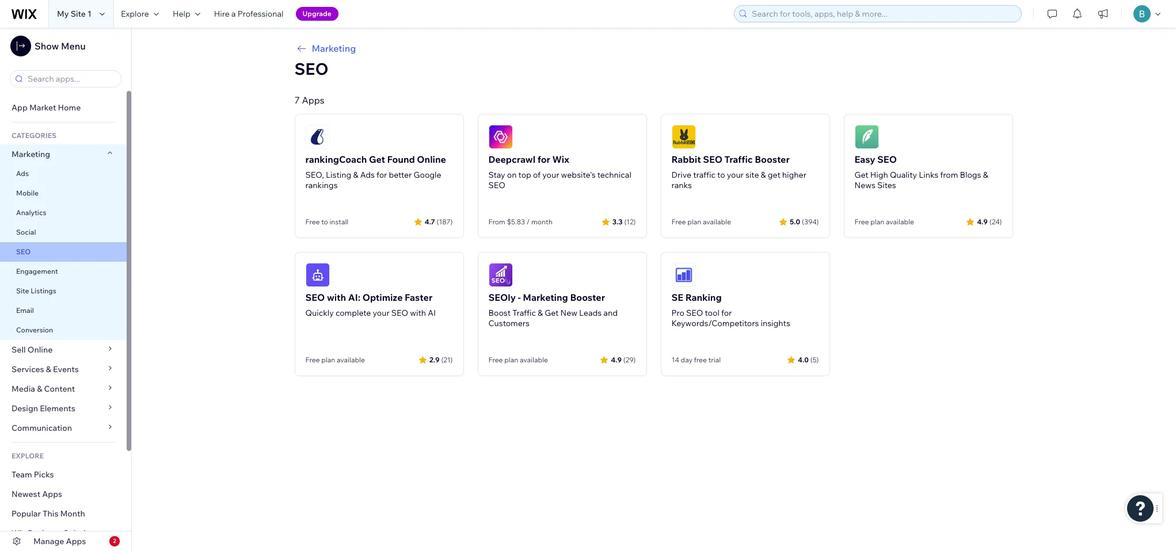 Task type: locate. For each thing, give the bounding box(es) containing it.
install
[[329, 218, 348, 226]]

deepcrawl for wix logo image
[[488, 125, 513, 149]]

with left ai
[[410, 308, 426, 318]]

deepcrawl for wix stay on top of your website's technical seo
[[488, 154, 631, 191]]

1 horizontal spatial for
[[537, 154, 550, 165]]

site left 1
[[71, 9, 86, 19]]

booster up leads
[[570, 292, 605, 303]]

0 horizontal spatial marketing
[[12, 149, 50, 159]]

0 vertical spatial wix
[[552, 154, 569, 165]]

ai
[[428, 308, 436, 318]]

news
[[855, 180, 875, 191]]

free for seoly - marketing booster
[[488, 356, 503, 364]]

3.3
[[612, 217, 623, 226]]

0 horizontal spatial 4.9
[[611, 355, 622, 364]]

sell online link
[[0, 340, 127, 360]]

engagement
[[16, 267, 58, 276]]

your left site
[[727, 170, 744, 180]]

plan down ranks
[[687, 218, 701, 226]]

hire a professional link
[[207, 0, 290, 28]]

1 vertical spatial online
[[28, 345, 53, 355]]

booster up get
[[755, 154, 790, 165]]

1 vertical spatial marketing
[[12, 149, 50, 159]]

1 horizontal spatial 4.9
[[977, 217, 988, 226]]

0 vertical spatial marketing link
[[294, 41, 1013, 55]]

seo with ai: optimize faster logo image
[[305, 263, 330, 287]]

1 vertical spatial get
[[855, 170, 868, 180]]

& right blogs
[[983, 170, 988, 180]]

your inside rabbit seo traffic booster drive traffic to your site & get higher ranks
[[727, 170, 744, 180]]

conversion link
[[0, 321, 127, 340]]

your down optimize
[[373, 308, 390, 318]]

available down sites
[[886, 218, 914, 226]]

free down ranks
[[671, 218, 686, 226]]

categories
[[12, 131, 56, 140]]

& left events at the bottom of the page
[[46, 364, 51, 375]]

from
[[940, 170, 958, 180]]

1 vertical spatial with
[[410, 308, 426, 318]]

pro
[[671, 308, 684, 318]]

1 vertical spatial marketing link
[[0, 144, 127, 164]]

online
[[417, 154, 446, 165], [28, 345, 53, 355]]

apps right 7
[[302, 94, 324, 106]]

media & content link
[[0, 379, 127, 399]]

quickly
[[305, 308, 334, 318]]

seo up quickly
[[305, 292, 325, 303]]

communication link
[[0, 418, 127, 438]]

traffic up site
[[724, 154, 753, 165]]

(394)
[[802, 217, 819, 226]]

wix business solutions link
[[0, 524, 127, 543]]

1 horizontal spatial ads
[[360, 170, 375, 180]]

-
[[518, 292, 521, 303]]

1 vertical spatial booster
[[570, 292, 605, 303]]

2 horizontal spatial your
[[727, 170, 744, 180]]

0 horizontal spatial get
[[369, 154, 385, 165]]

events
[[53, 364, 79, 375]]

1 horizontal spatial to
[[717, 170, 725, 180]]

1 vertical spatial wix
[[12, 528, 26, 539]]

0 horizontal spatial with
[[327, 292, 346, 303]]

content
[[44, 384, 75, 394]]

get inside easy seo get high quality links from blogs & news sites
[[855, 170, 868, 180]]

your for traffic
[[727, 170, 744, 180]]

available down complete
[[337, 356, 365, 364]]

available down customers
[[520, 356, 548, 364]]

for inside the rankingcoach get found online seo, listing & ads for better google rankings
[[376, 170, 387, 180]]

Search for tools, apps, help & more... field
[[748, 6, 1018, 22]]

ads inside the rankingcoach get found online seo, listing & ads for better google rankings
[[360, 170, 375, 180]]

0 vertical spatial booster
[[755, 154, 790, 165]]

for up of on the top left
[[537, 154, 550, 165]]

0 vertical spatial site
[[71, 9, 86, 19]]

marketing down the categories
[[12, 149, 50, 159]]

rabbit
[[671, 154, 701, 165]]

email link
[[0, 301, 127, 321]]

day
[[681, 356, 692, 364]]

for right tool at the bottom of page
[[721, 308, 732, 318]]

show menu button
[[10, 36, 86, 56]]

get inside the rankingcoach get found online seo, listing & ads for better google rankings
[[369, 154, 385, 165]]

get inside seoly - marketing booster boost traffic & get new leads and customers
[[545, 308, 559, 318]]

online up google
[[417, 154, 446, 165]]

4.9 for seoly - marketing booster
[[611, 355, 622, 364]]

popular this month link
[[0, 504, 127, 524]]

seo with ai: optimize faster quickly complete your seo with ai
[[305, 292, 436, 318]]

1 horizontal spatial traffic
[[724, 154, 753, 165]]

seo inside se ranking pro seo tool for keywords/competitors insights
[[686, 308, 703, 318]]

seo up 7 apps
[[294, 59, 328, 79]]

for
[[537, 154, 550, 165], [376, 170, 387, 180], [721, 308, 732, 318]]

& right media
[[37, 384, 42, 394]]

links
[[919, 170, 938, 180]]

popular
[[12, 509, 41, 519]]

easy seo logo image
[[855, 125, 879, 149]]

0 horizontal spatial online
[[28, 345, 53, 355]]

0 vertical spatial with
[[327, 292, 346, 303]]

0 vertical spatial to
[[717, 170, 725, 180]]

wix down popular
[[12, 528, 26, 539]]

apps up this
[[42, 489, 62, 500]]

1 vertical spatial site
[[16, 287, 29, 295]]

1 vertical spatial 4.9
[[611, 355, 622, 364]]

& right listing
[[353, 170, 358, 180]]

2 vertical spatial apps
[[66, 537, 86, 547]]

to left install
[[321, 218, 328, 226]]

communication
[[12, 423, 74, 433]]

plan for traffic
[[687, 218, 701, 226]]

1 horizontal spatial your
[[542, 170, 559, 180]]

0 vertical spatial 4.9
[[977, 217, 988, 226]]

wix inside sidebar element
[[12, 528, 26, 539]]

0 vertical spatial online
[[417, 154, 446, 165]]

free plan available down quickly
[[305, 356, 365, 364]]

marketing link
[[294, 41, 1013, 55], [0, 144, 127, 164]]

0 horizontal spatial apps
[[42, 489, 62, 500]]

1 horizontal spatial booster
[[755, 154, 790, 165]]

site
[[71, 9, 86, 19], [16, 287, 29, 295]]

& inside easy seo get high quality links from blogs & news sites
[[983, 170, 988, 180]]

free plan available down ranks
[[671, 218, 731, 226]]

traffic down -
[[512, 308, 536, 318]]

my
[[57, 9, 69, 19]]

2 vertical spatial marketing
[[523, 292, 568, 303]]

2 vertical spatial get
[[545, 308, 559, 318]]

2 horizontal spatial for
[[721, 308, 732, 318]]

& left the new
[[538, 308, 543, 318]]

plan down quickly
[[321, 356, 335, 364]]

free down news
[[855, 218, 869, 226]]

traffic inside seoly - marketing booster boost traffic & get new leads and customers
[[512, 308, 536, 318]]

available down traffic
[[703, 218, 731, 226]]

seo inside deepcrawl for wix stay on top of your website's technical seo
[[488, 180, 505, 191]]

ads inside sidebar element
[[16, 169, 29, 178]]

4.9 left the (24) at the top of page
[[977, 217, 988, 226]]

booster inside rabbit seo traffic booster drive traffic to your site & get higher ranks
[[755, 154, 790, 165]]

1 horizontal spatial apps
[[66, 537, 86, 547]]

0 vertical spatial get
[[369, 154, 385, 165]]

ads right listing
[[360, 170, 375, 180]]

& inside rabbit seo traffic booster drive traffic to your site & get higher ranks
[[761, 170, 766, 180]]

0 horizontal spatial to
[[321, 218, 328, 226]]

booster inside seoly - marketing booster boost traffic & get new leads and customers
[[570, 292, 605, 303]]

available for get
[[886, 218, 914, 226]]

rabbit seo traffic booster drive traffic to your site & get higher ranks
[[671, 154, 806, 191]]

1 horizontal spatial marketing
[[312, 43, 356, 54]]

with
[[327, 292, 346, 303], [410, 308, 426, 318]]

(21)
[[441, 355, 453, 364]]

site up email
[[16, 287, 29, 295]]

free plan available down sites
[[855, 218, 914, 226]]

seo up traffic
[[703, 154, 722, 165]]

tool
[[705, 308, 719, 318]]

social link
[[0, 223, 127, 242]]

online inside sell online link
[[28, 345, 53, 355]]

design elements link
[[0, 399, 127, 418]]

get down easy
[[855, 170, 868, 180]]

your for wix
[[542, 170, 559, 180]]

new
[[560, 308, 577, 318]]

plan down customers
[[504, 356, 518, 364]]

ads up mobile at the top
[[16, 169, 29, 178]]

0 horizontal spatial traffic
[[512, 308, 536, 318]]

1 horizontal spatial with
[[410, 308, 426, 318]]

apps
[[302, 94, 324, 106], [42, 489, 62, 500], [66, 537, 86, 547]]

0 horizontal spatial for
[[376, 170, 387, 180]]

email
[[16, 306, 34, 315]]

1 horizontal spatial site
[[71, 9, 86, 19]]

1 vertical spatial apps
[[42, 489, 62, 500]]

plan for get
[[870, 218, 884, 226]]

your right of on the top left
[[542, 170, 559, 180]]

0 vertical spatial apps
[[302, 94, 324, 106]]

4.7 (187)
[[425, 217, 453, 226]]

0 horizontal spatial your
[[373, 308, 390, 318]]

show
[[35, 40, 59, 52]]

& left get
[[761, 170, 766, 180]]

customers
[[488, 318, 530, 329]]

google
[[414, 170, 441, 180]]

listings
[[31, 287, 56, 295]]

0 vertical spatial for
[[537, 154, 550, 165]]

for inside se ranking pro seo tool for keywords/competitors insights
[[721, 308, 732, 318]]

ads
[[16, 169, 29, 178], [360, 170, 375, 180]]

site listings
[[16, 287, 56, 295]]

available for traffic
[[703, 218, 731, 226]]

1 horizontal spatial online
[[417, 154, 446, 165]]

ads link
[[0, 164, 127, 184]]

rabbit seo traffic booster logo image
[[671, 125, 696, 149]]

free plan available down customers
[[488, 356, 548, 364]]

1 vertical spatial for
[[376, 170, 387, 180]]

ranking
[[685, 292, 722, 303]]

0 vertical spatial traffic
[[724, 154, 753, 165]]

1 vertical spatial traffic
[[512, 308, 536, 318]]

4.7
[[425, 217, 435, 226]]

booster for seoly - marketing booster
[[570, 292, 605, 303]]

team
[[12, 470, 32, 480]]

manage apps
[[33, 537, 86, 547]]

free down quickly
[[305, 356, 320, 364]]

get left the new
[[545, 308, 559, 318]]

seo down the social
[[16, 248, 31, 256]]

plan down sites
[[870, 218, 884, 226]]

site inside sidebar element
[[16, 287, 29, 295]]

2 horizontal spatial marketing
[[523, 292, 568, 303]]

marketing right -
[[523, 292, 568, 303]]

0 horizontal spatial ads
[[16, 169, 29, 178]]

0 horizontal spatial site
[[16, 287, 29, 295]]

marketing down 'upgrade' button
[[312, 43, 356, 54]]

free left install
[[305, 218, 320, 226]]

my site 1
[[57, 9, 91, 19]]

insights
[[761, 318, 790, 329]]

your
[[542, 170, 559, 180], [727, 170, 744, 180], [373, 308, 390, 318]]

0 horizontal spatial booster
[[570, 292, 605, 303]]

your inside deepcrawl for wix stay on top of your website's technical seo
[[542, 170, 559, 180]]

high
[[870, 170, 888, 180]]

1 horizontal spatial marketing link
[[294, 41, 1013, 55]]

design elements
[[12, 404, 75, 414]]

free for easy seo
[[855, 218, 869, 226]]

free down customers
[[488, 356, 503, 364]]

free plan available
[[671, 218, 731, 226], [855, 218, 914, 226], [305, 356, 365, 364], [488, 356, 548, 364]]

wix up website's on the top of the page
[[552, 154, 569, 165]]

free plan available for get
[[855, 218, 914, 226]]

free to install
[[305, 218, 348, 226]]

2 horizontal spatial get
[[855, 170, 868, 180]]

to right traffic
[[717, 170, 725, 180]]

seo right the pro
[[686, 308, 703, 318]]

1 horizontal spatial get
[[545, 308, 559, 318]]

seo up high
[[877, 154, 897, 165]]

month
[[60, 509, 85, 519]]

wix
[[552, 154, 569, 165], [12, 528, 26, 539]]

apps right manage
[[66, 537, 86, 547]]

conversion
[[16, 326, 53, 334]]

2.9
[[429, 355, 439, 364]]

0 horizontal spatial wix
[[12, 528, 26, 539]]

listing
[[326, 170, 351, 180]]

get left found
[[369, 154, 385, 165]]

& inside seoly - marketing booster boost traffic & get new leads and customers
[[538, 308, 543, 318]]

2 vertical spatial for
[[721, 308, 732, 318]]

free
[[694, 356, 707, 364]]

0 horizontal spatial marketing link
[[0, 144, 127, 164]]

4.9 left (29)
[[611, 355, 622, 364]]

seo left on
[[488, 180, 505, 191]]

online up services & events
[[28, 345, 53, 355]]

for left better
[[376, 170, 387, 180]]

0 vertical spatial marketing
[[312, 43, 356, 54]]

2 horizontal spatial apps
[[302, 94, 324, 106]]

(24)
[[989, 217, 1002, 226]]

1 horizontal spatial wix
[[552, 154, 569, 165]]

wix inside deepcrawl for wix stay on top of your website's technical seo
[[552, 154, 569, 165]]

your inside seo with ai: optimize faster quickly complete your seo with ai
[[373, 308, 390, 318]]

seoly - marketing booster logo image
[[488, 263, 513, 287]]

free for rabbit seo traffic booster
[[671, 218, 686, 226]]

with left ai: on the left
[[327, 292, 346, 303]]

media
[[12, 384, 35, 394]]



Task type: vqa. For each thing, say whether or not it's contained in the screenshot.
Reward corresponding to friend
no



Task type: describe. For each thing, give the bounding box(es) containing it.
to inside rabbit seo traffic booster drive traffic to your site & get higher ranks
[[717, 170, 725, 180]]

for inside deepcrawl for wix stay on top of your website's technical seo
[[537, 154, 550, 165]]

1
[[88, 9, 91, 19]]

deepcrawl
[[488, 154, 535, 165]]

popular this month
[[12, 509, 85, 519]]

website's
[[561, 170, 596, 180]]

newest apps link
[[0, 485, 127, 504]]

analytics link
[[0, 203, 127, 223]]

leads
[[579, 308, 602, 318]]

(5)
[[810, 355, 819, 364]]

marketing inside seoly - marketing booster boost traffic & get new leads and customers
[[523, 292, 568, 303]]

and
[[603, 308, 618, 318]]

elements
[[40, 404, 75, 414]]

stay
[[488, 170, 505, 180]]

5.0
[[790, 217, 800, 226]]

sell online
[[12, 345, 53, 355]]

analytics
[[16, 208, 46, 217]]

app market home
[[12, 102, 81, 113]]

4.0 (5)
[[798, 355, 819, 364]]

marketing inside sidebar element
[[12, 149, 50, 159]]

free plan available for traffic
[[671, 218, 731, 226]]

engagement link
[[0, 262, 127, 281]]

Search apps... field
[[24, 71, 117, 87]]

7 apps
[[294, 94, 324, 106]]

upgrade button
[[296, 7, 338, 21]]

free for seo with ai: optimize faster
[[305, 356, 320, 364]]

services & events
[[12, 364, 79, 375]]

available for ai:
[[337, 356, 365, 364]]

plan for ai:
[[321, 356, 335, 364]]

easy seo get high quality links from blogs & news sites
[[855, 154, 988, 191]]

se ranking pro seo tool for keywords/competitors insights
[[671, 292, 790, 329]]

4.0
[[798, 355, 809, 364]]

found
[[387, 154, 415, 165]]

seo inside 'link'
[[16, 248, 31, 256]]

apps for manage apps
[[66, 537, 86, 547]]

trial
[[708, 356, 721, 364]]

market
[[29, 102, 56, 113]]

free for rankingcoach get found online
[[305, 218, 320, 226]]

site listings link
[[0, 281, 127, 301]]

services
[[12, 364, 44, 375]]

booster for rabbit seo traffic booster
[[755, 154, 790, 165]]

better
[[389, 170, 412, 180]]

online inside the rankingcoach get found online seo, listing & ads for better google rankings
[[417, 154, 446, 165]]

free plan available for marketing
[[488, 356, 548, 364]]

plan for marketing
[[504, 356, 518, 364]]

newest apps
[[12, 489, 62, 500]]

this
[[43, 509, 58, 519]]

wix business solutions
[[12, 528, 99, 539]]

a
[[231, 9, 236, 19]]

mobile link
[[0, 184, 127, 203]]

manage
[[33, 537, 64, 547]]

top
[[518, 170, 531, 180]]

show menu
[[35, 40, 86, 52]]

sell
[[12, 345, 26, 355]]

rankings
[[305, 180, 338, 191]]

seo link
[[0, 242, 127, 262]]

apps for 7 apps
[[302, 94, 324, 106]]

complete
[[336, 308, 371, 318]]

2
[[113, 538, 116, 545]]

team picks link
[[0, 465, 127, 485]]

seo inside easy seo get high quality links from blogs & news sites
[[877, 154, 897, 165]]

4.9 for easy seo
[[977, 217, 988, 226]]

seo down optimize
[[391, 308, 408, 318]]

on
[[507, 170, 517, 180]]

explore
[[12, 452, 44, 461]]

newest
[[12, 489, 40, 500]]

drive
[[671, 170, 691, 180]]

1 vertical spatial to
[[321, 218, 328, 226]]

faster
[[405, 292, 432, 303]]

se ranking logo image
[[671, 263, 696, 287]]

month
[[531, 218, 552, 226]]

3.3 (12)
[[612, 217, 636, 226]]

blogs
[[960, 170, 981, 180]]

higher
[[782, 170, 806, 180]]

media & content
[[12, 384, 75, 394]]

explore
[[121, 9, 149, 19]]

traffic
[[693, 170, 716, 180]]

14
[[671, 356, 679, 364]]

free plan available for ai:
[[305, 356, 365, 364]]

& inside the rankingcoach get found online seo, listing & ads for better google rankings
[[353, 170, 358, 180]]

(187)
[[437, 217, 453, 226]]

se
[[671, 292, 683, 303]]

easy
[[855, 154, 875, 165]]

available for marketing
[[520, 356, 548, 364]]

professional
[[238, 9, 284, 19]]

solutions
[[63, 528, 99, 539]]

upgrade
[[303, 9, 331, 18]]

5.0 (394)
[[790, 217, 819, 226]]

help
[[173, 9, 190, 19]]

business
[[28, 528, 61, 539]]

site
[[745, 170, 759, 180]]

rankingcoach
[[305, 154, 367, 165]]

sidebar element
[[0, 28, 132, 551]]

apps for newest apps
[[42, 489, 62, 500]]

rankingcoach get found online logo image
[[305, 125, 330, 149]]

boost
[[488, 308, 511, 318]]

2.9 (21)
[[429, 355, 453, 364]]

$5.83
[[507, 218, 525, 226]]

/
[[527, 218, 530, 226]]

your for ai:
[[373, 308, 390, 318]]

social
[[16, 228, 36, 237]]

seo inside rabbit seo traffic booster drive traffic to your site & get higher ranks
[[703, 154, 722, 165]]

seoly
[[488, 292, 516, 303]]

traffic inside rabbit seo traffic booster drive traffic to your site & get higher ranks
[[724, 154, 753, 165]]

hire
[[214, 9, 230, 19]]

home
[[58, 102, 81, 113]]

optimize
[[362, 292, 403, 303]]

keywords/competitors
[[671, 318, 759, 329]]

7
[[294, 94, 300, 106]]



